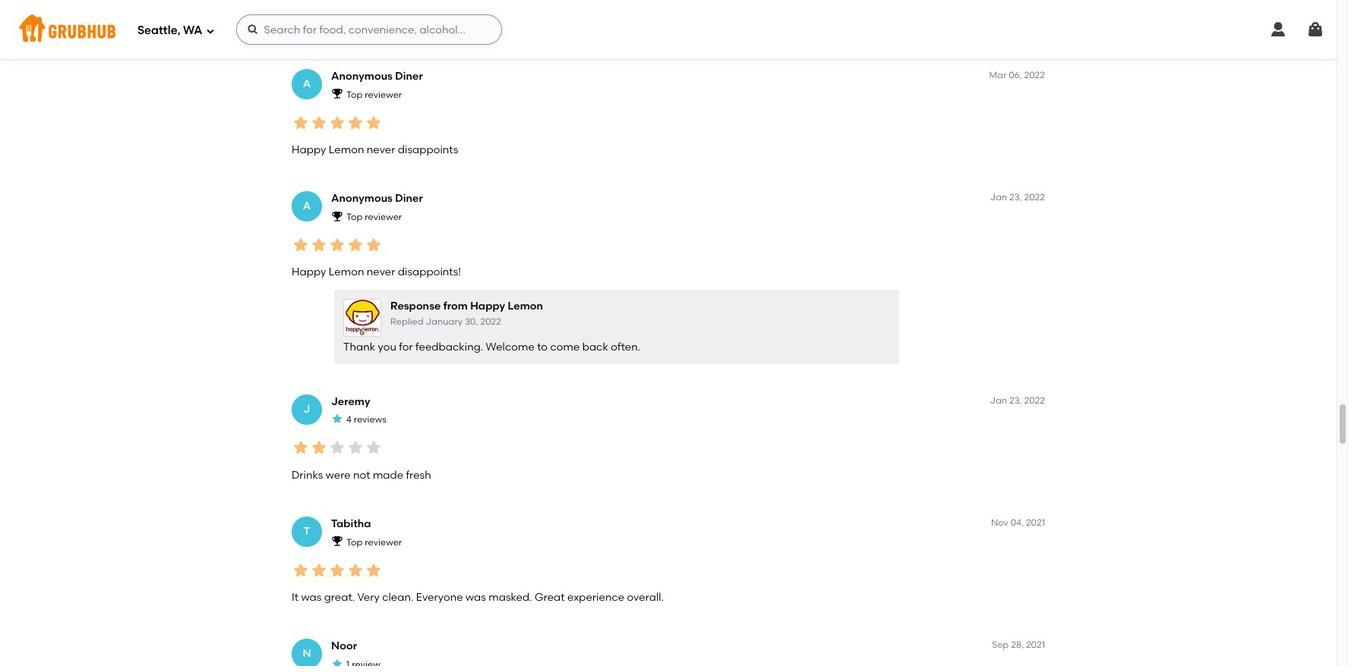Task type: vqa. For each thing, say whether or not it's contained in the screenshot.
2nd reviewer from the top of the page
yes



Task type: describe. For each thing, give the bounding box(es) containing it.
sep
[[992, 641, 1009, 651]]

very
[[357, 592, 380, 605]]

anonymous diner for disappoints
[[331, 70, 423, 83]]

23, for happy lemon never disappoints!
[[1010, 192, 1022, 203]]

Search for food, convenience, alcohol... search field
[[236, 14, 502, 45]]

23, for drinks were not made fresh
[[1010, 396, 1022, 406]]

2022 inside response from happy lemon replied january 30, 2022
[[480, 317, 501, 327]]

0 horizontal spatial svg image
[[206, 26, 215, 35]]

happy inside response from happy lemon replied january 30, 2022
[[470, 300, 505, 313]]

2 was from the left
[[466, 592, 486, 605]]

1 the from the left
[[397, 21, 414, 34]]

jan 23, 2022 for drinks were not made fresh
[[990, 396, 1045, 406]]

jan for happy lemon never disappoints!
[[990, 192, 1007, 203]]

for
[[399, 341, 413, 354]]

great
[[535, 592, 565, 605]]

happy lemon never disappoints!
[[292, 266, 461, 279]]

jan for drinks were not made fresh
[[990, 396, 1007, 406]]

happy lemon logo image
[[345, 300, 379, 336]]

28,
[[1011, 641, 1024, 651]]

trophy icon image for happy lemon never disappoints!
[[331, 210, 343, 222]]

jeremy
[[331, 396, 370, 409]]

great.
[[324, 592, 355, 605]]

noor
[[331, 641, 357, 653]]

wa
[[183, 23, 202, 37]]

happy lemon never disappoints
[[292, 144, 458, 157]]

disappoints!
[[398, 266, 461, 279]]

experience
[[567, 592, 625, 605]]

mar 06, 2022
[[989, 70, 1045, 81]]

reviews
[[354, 415, 387, 426]]

reviewer for very
[[365, 538, 402, 548]]

seattle,
[[137, 23, 180, 37]]

adding
[[358, 21, 395, 34]]

top reviewer for very
[[346, 538, 402, 548]]

sep 28, 2021
[[992, 641, 1045, 651]]

1 horizontal spatial svg image
[[247, 24, 259, 36]]

2022 for happy lemon never disappoints
[[1024, 70, 1045, 81]]

often.
[[611, 341, 641, 354]]

2022 for drinks were not made fresh
[[1024, 396, 1045, 406]]

to for welcome
[[537, 341, 548, 354]]

it
[[292, 592, 299, 605]]

not
[[353, 469, 370, 482]]

diner for disappoints!
[[395, 192, 423, 205]]

were
[[326, 469, 351, 482]]

04,
[[1011, 518, 1024, 529]]

feedbacking.
[[415, 341, 483, 354]]

anonymous diner for disappoints!
[[331, 192, 423, 205]]

top for very
[[346, 538, 363, 548]]

come
[[550, 341, 580, 354]]

fresh
[[406, 469, 431, 482]]

drinks
[[292, 469, 323, 482]]

a for happy lemon never disappoints!
[[303, 200, 311, 213]]

you
[[378, 341, 396, 354]]

from
[[443, 300, 468, 313]]

thank
[[343, 341, 375, 354]]

anonymous for disappoints
[[331, 70, 393, 83]]

4 reviews
[[346, 415, 387, 426]]

2021 for tabitha
[[1026, 518, 1045, 529]]

nov
[[991, 518, 1009, 529]]

they missed adding the pudding to the waffle
[[292, 21, 527, 34]]

drinks were not made fresh
[[292, 469, 431, 482]]



Task type: locate. For each thing, give the bounding box(es) containing it.
top reviewer up the happy lemon never disappoints
[[346, 89, 402, 100]]

1 2021 from the top
[[1026, 518, 1045, 529]]

1 never from the top
[[367, 144, 395, 157]]

the right adding
[[397, 21, 414, 34]]

to right pudding
[[463, 21, 473, 34]]

back
[[582, 341, 608, 354]]

svg image
[[1307, 21, 1325, 39]]

0 vertical spatial 2021
[[1026, 518, 1045, 529]]

1 was from the left
[[301, 592, 322, 605]]

to
[[463, 21, 473, 34], [537, 341, 548, 354]]

j
[[304, 403, 310, 416]]

2 vertical spatial trophy icon image
[[331, 536, 343, 548]]

trophy icon image for it was great. very clean. everyone was masked. great experience overall.
[[331, 536, 343, 548]]

1 reviewer from the top
[[365, 89, 402, 100]]

missed
[[319, 21, 355, 34]]

was left masked.
[[466, 592, 486, 605]]

reviewer for disappoints!
[[365, 212, 402, 223]]

top reviewer
[[346, 89, 402, 100], [346, 212, 402, 223], [346, 538, 402, 548]]

overall.
[[627, 592, 664, 605]]

0 vertical spatial diner
[[395, 70, 423, 83]]

a for happy lemon never disappoints
[[303, 77, 311, 90]]

was right it
[[301, 592, 322, 605]]

top reviewer for disappoints
[[346, 89, 402, 100]]

2 the from the left
[[476, 21, 493, 34]]

1 top from the top
[[346, 89, 363, 100]]

welcome
[[486, 341, 535, 354]]

0 horizontal spatial the
[[397, 21, 414, 34]]

reviewer up happy lemon never disappoints!
[[365, 212, 402, 223]]

0 vertical spatial jan
[[990, 192, 1007, 203]]

1 top reviewer from the top
[[346, 89, 402, 100]]

1 horizontal spatial the
[[476, 21, 493, 34]]

1 anonymous from the top
[[331, 70, 393, 83]]

2 top from the top
[[346, 212, 363, 223]]

thank you for feedbacking. welcome to come back often.
[[343, 341, 641, 354]]

0 vertical spatial trophy icon image
[[331, 88, 343, 100]]

to left the come
[[537, 341, 548, 354]]

23,
[[1010, 192, 1022, 203], [1010, 396, 1022, 406]]

disappoints
[[398, 144, 458, 157]]

2 vertical spatial reviewer
[[365, 538, 402, 548]]

they
[[292, 21, 317, 34]]

replied
[[390, 317, 424, 327]]

1 trophy icon image from the top
[[331, 88, 343, 100]]

2 horizontal spatial svg image
[[1269, 21, 1288, 39]]

reviewer down tabitha
[[365, 538, 402, 548]]

1 anonymous diner from the top
[[331, 70, 423, 83]]

4
[[346, 415, 352, 426]]

1 horizontal spatial to
[[537, 341, 548, 354]]

2 vertical spatial happy
[[470, 300, 505, 313]]

0 vertical spatial jan 23, 2022
[[990, 192, 1045, 203]]

svg image left they
[[247, 24, 259, 36]]

everyone
[[416, 592, 463, 605]]

never left disappoints
[[367, 144, 395, 157]]

anonymous for disappoints!
[[331, 192, 393, 205]]

trophy icon image down missed
[[331, 88, 343, 100]]

1 vertical spatial jan
[[990, 396, 1007, 406]]

0 vertical spatial anonymous
[[331, 70, 393, 83]]

happy for happy lemon never disappoints
[[292, 144, 326, 157]]

0 vertical spatial top reviewer
[[346, 89, 402, 100]]

response from happy lemon replied january 30, 2022
[[390, 300, 543, 327]]

2 anonymous diner from the top
[[331, 192, 423, 205]]

trophy icon image
[[331, 88, 343, 100], [331, 210, 343, 222], [331, 536, 343, 548]]

0 vertical spatial anonymous diner
[[331, 70, 423, 83]]

diner
[[395, 70, 423, 83], [395, 192, 423, 205]]

2 reviewer from the top
[[365, 212, 402, 223]]

3 top from the top
[[346, 538, 363, 548]]

2 vertical spatial top
[[346, 538, 363, 548]]

2021
[[1026, 518, 1045, 529], [1026, 641, 1045, 651]]

top up happy lemon never disappoints!
[[346, 212, 363, 223]]

1 vertical spatial trophy icon image
[[331, 210, 343, 222]]

2 a from the top
[[303, 200, 311, 213]]

diner down they missed adding the pudding to the waffle
[[395, 70, 423, 83]]

1 horizontal spatial was
[[466, 592, 486, 605]]

clean.
[[382, 592, 414, 605]]

jan 23, 2022
[[990, 192, 1045, 203], [990, 396, 1045, 406]]

0 vertical spatial reviewer
[[365, 89, 402, 100]]

0 vertical spatial top
[[346, 89, 363, 100]]

anonymous
[[331, 70, 393, 83], [331, 192, 393, 205]]

happy for happy lemon never disappoints!
[[292, 266, 326, 279]]

top down tabitha
[[346, 538, 363, 548]]

reviewer up the happy lemon never disappoints
[[365, 89, 402, 100]]

to for pudding
[[463, 21, 473, 34]]

1 diner from the top
[[395, 70, 423, 83]]

2 jan 23, 2022 from the top
[[990, 396, 1045, 406]]

3 trophy icon image from the top
[[331, 536, 343, 548]]

0 vertical spatial lemon
[[329, 144, 364, 157]]

anonymous diner
[[331, 70, 423, 83], [331, 192, 423, 205]]

lemon for disappoints
[[329, 144, 364, 157]]

1 vertical spatial top reviewer
[[346, 212, 402, 223]]

2 anonymous from the top
[[331, 192, 393, 205]]

mar
[[989, 70, 1007, 81]]

it was great. very clean. everyone was masked. great experience overall.
[[292, 592, 664, 605]]

happy
[[292, 144, 326, 157], [292, 266, 326, 279], [470, 300, 505, 313]]

seattle, wa
[[137, 23, 202, 37]]

2 jan from the top
[[990, 396, 1007, 406]]

anonymous down search for food, convenience, alcohol... search field
[[331, 70, 393, 83]]

top up the happy lemon never disappoints
[[346, 89, 363, 100]]

2 23, from the top
[[1010, 396, 1022, 406]]

06,
[[1009, 70, 1022, 81]]

was
[[301, 592, 322, 605], [466, 592, 486, 605]]

3 reviewer from the top
[[365, 538, 402, 548]]

lemon for disappoints!
[[329, 266, 364, 279]]

diner down disappoints
[[395, 192, 423, 205]]

svg image right the 'wa'
[[206, 26, 215, 35]]

svg image
[[1269, 21, 1288, 39], [247, 24, 259, 36], [206, 26, 215, 35]]

1 vertical spatial reviewer
[[365, 212, 402, 223]]

never up response
[[367, 266, 395, 279]]

lemon
[[329, 144, 364, 157], [329, 266, 364, 279], [508, 300, 543, 313]]

2021 for noor
[[1026, 641, 1045, 651]]

0 horizontal spatial was
[[301, 592, 322, 605]]

1 vertical spatial diner
[[395, 192, 423, 205]]

jan
[[990, 192, 1007, 203], [990, 396, 1007, 406]]

waffle
[[495, 21, 527, 34]]

2022 for happy lemon never disappoints!
[[1024, 192, 1045, 203]]

main navigation navigation
[[0, 0, 1337, 59]]

lemon inside response from happy lemon replied january 30, 2022
[[508, 300, 543, 313]]

top
[[346, 89, 363, 100], [346, 212, 363, 223], [346, 538, 363, 548]]

n
[[303, 648, 311, 661]]

top reviewer up happy lemon never disappoints!
[[346, 212, 402, 223]]

anonymous diner down search for food, convenience, alcohol... search field
[[331, 70, 423, 83]]

trophy icon image down tabitha
[[331, 536, 343, 548]]

1 vertical spatial to
[[537, 341, 548, 354]]

the left waffle
[[476, 21, 493, 34]]

2021 right "28,"
[[1026, 641, 1045, 651]]

made
[[373, 469, 403, 482]]

1 vertical spatial anonymous
[[331, 192, 393, 205]]

anonymous down the happy lemon never disappoints
[[331, 192, 393, 205]]

nov 04, 2021
[[991, 518, 1045, 529]]

top for disappoints
[[346, 89, 363, 100]]

reviewer for disappoints
[[365, 89, 402, 100]]

1 jan 23, 2022 from the top
[[990, 192, 1045, 203]]

0 vertical spatial never
[[367, 144, 395, 157]]

the
[[397, 21, 414, 34], [476, 21, 493, 34]]

2 never from the top
[[367, 266, 395, 279]]

jan 23, 2022 for happy lemon never disappoints!
[[990, 192, 1045, 203]]

never
[[367, 144, 395, 157], [367, 266, 395, 279]]

never for disappoints!
[[367, 266, 395, 279]]

0 vertical spatial 23,
[[1010, 192, 1022, 203]]

1 jan from the top
[[990, 192, 1007, 203]]

2 vertical spatial top reviewer
[[346, 538, 402, 548]]

1 a from the top
[[303, 77, 311, 90]]

0 vertical spatial a
[[303, 77, 311, 90]]

never for disappoints
[[367, 144, 395, 157]]

top for disappoints!
[[346, 212, 363, 223]]

reviewer
[[365, 89, 402, 100], [365, 212, 402, 223], [365, 538, 402, 548]]

pudding
[[417, 21, 460, 34]]

1 vertical spatial happy
[[292, 266, 326, 279]]

3 top reviewer from the top
[[346, 538, 402, 548]]

1 vertical spatial 23,
[[1010, 396, 1022, 406]]

1 vertical spatial top
[[346, 212, 363, 223]]

2 top reviewer from the top
[[346, 212, 402, 223]]

30,
[[465, 317, 478, 327]]

svg image left svg icon
[[1269, 21, 1288, 39]]

tabitha
[[331, 518, 371, 531]]

1 vertical spatial never
[[367, 266, 395, 279]]

t
[[304, 526, 310, 538]]

diner for disappoints
[[395, 70, 423, 83]]

1 vertical spatial lemon
[[329, 266, 364, 279]]

1 vertical spatial a
[[303, 200, 311, 213]]

a
[[303, 77, 311, 90], [303, 200, 311, 213]]

2021 right 04,
[[1026, 518, 1045, 529]]

masked.
[[489, 592, 532, 605]]

2 diner from the top
[[395, 192, 423, 205]]

2 vertical spatial lemon
[[508, 300, 543, 313]]

1 vertical spatial anonymous diner
[[331, 192, 423, 205]]

top reviewer for disappoints!
[[346, 212, 402, 223]]

trophy icon image for happy lemon never disappoints
[[331, 88, 343, 100]]

0 horizontal spatial to
[[463, 21, 473, 34]]

response
[[390, 300, 441, 313]]

0 vertical spatial happy
[[292, 144, 326, 157]]

january
[[426, 317, 463, 327]]

0 vertical spatial to
[[463, 21, 473, 34]]

1 23, from the top
[[1010, 192, 1022, 203]]

trophy icon image up happy lemon never disappoints!
[[331, 210, 343, 222]]

star icon image
[[292, 114, 310, 132], [310, 114, 328, 132], [328, 114, 346, 132], [346, 114, 365, 132], [365, 114, 383, 132], [292, 236, 310, 254], [310, 236, 328, 254], [328, 236, 346, 254], [346, 236, 365, 254], [365, 236, 383, 254], [331, 413, 343, 425], [292, 439, 310, 458], [310, 439, 328, 458], [328, 439, 346, 458], [346, 439, 365, 458], [365, 439, 383, 458], [292, 562, 310, 580], [310, 562, 328, 580], [328, 562, 346, 580], [346, 562, 365, 580], [365, 562, 383, 580], [331, 658, 343, 667]]

1 vertical spatial 2021
[[1026, 641, 1045, 651]]

1 vertical spatial jan 23, 2022
[[990, 396, 1045, 406]]

top reviewer down tabitha
[[346, 538, 402, 548]]

anonymous diner down the happy lemon never disappoints
[[331, 192, 423, 205]]

2 trophy icon image from the top
[[331, 210, 343, 222]]

2022
[[1024, 70, 1045, 81], [1024, 192, 1045, 203], [480, 317, 501, 327], [1024, 396, 1045, 406]]

2 2021 from the top
[[1026, 641, 1045, 651]]



